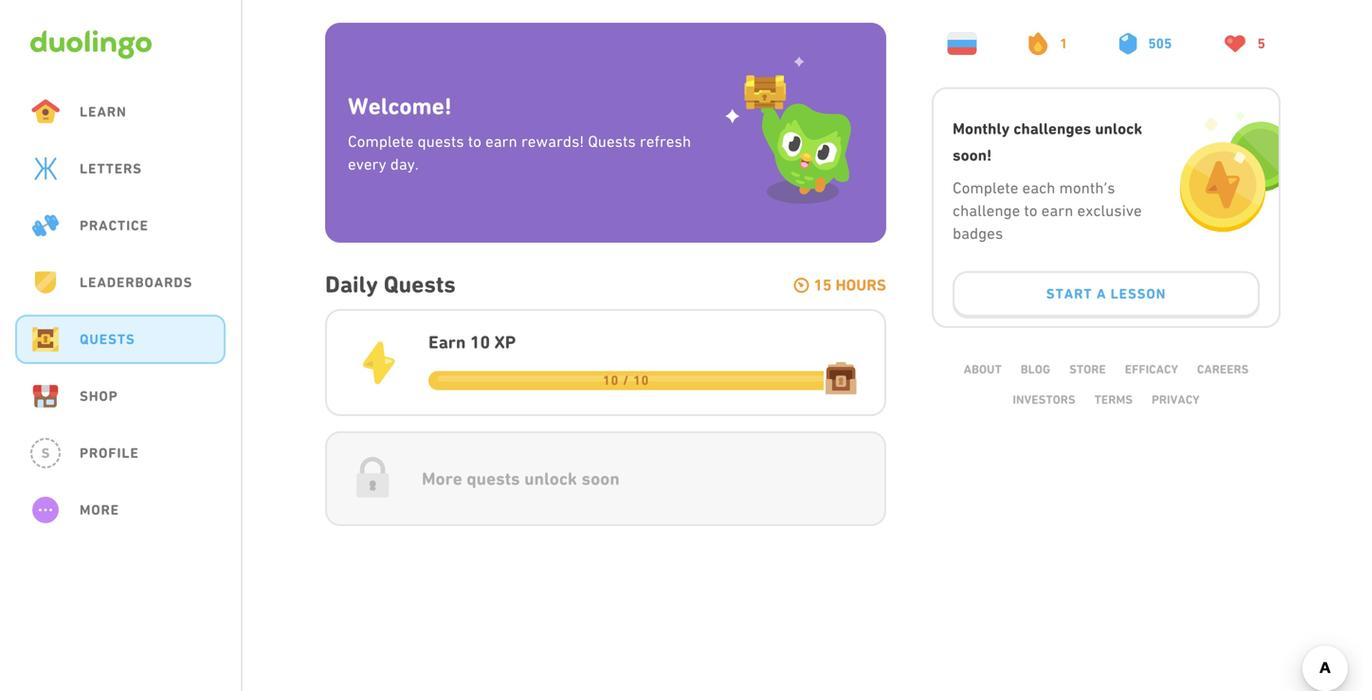 Task type: vqa. For each thing, say whether or not it's contained in the screenshot.
w i l l f i n d
no



Task type: describe. For each thing, give the bounding box(es) containing it.
blog link
[[1021, 362, 1051, 376]]

leaderboards link
[[15, 258, 226, 307]]

quests link
[[15, 315, 226, 364]]

earn inside complete each month's challenge to earn exclusive badges
[[1042, 201, 1074, 219]]

start a lesson
[[1046, 285, 1166, 302]]

month's
[[1059, 179, 1115, 197]]

complete quests to earn rewards! quests refresh every day.
[[348, 132, 691, 173]]

store link
[[1070, 362, 1106, 376]]

careers
[[1197, 362, 1249, 376]]

terms
[[1095, 392, 1133, 407]]

lesson
[[1111, 285, 1166, 302]]

more quests unlock soon
[[422, 468, 620, 489]]

to inside 'complete quests to earn rewards! quests refresh every day.'
[[468, 132, 482, 150]]

10
[[470, 332, 490, 353]]

soon!
[[953, 146, 992, 164]]

quests for to
[[418, 132, 464, 150]]

daily quests
[[325, 271, 456, 298]]

15 hours
[[814, 276, 886, 294]]

learn
[[80, 103, 127, 120]]

soon
[[582, 468, 620, 489]]

investors
[[1013, 392, 1076, 407]]

welcome!
[[348, 92, 452, 120]]

efficacy
[[1125, 362, 1178, 376]]

letters link
[[15, 144, 226, 193]]

about
[[964, 362, 1002, 376]]

refresh
[[640, 132, 691, 150]]

more button
[[15, 485, 226, 535]]

careers link
[[1197, 362, 1249, 376]]

earn
[[429, 332, 466, 353]]

start a lesson link
[[953, 271, 1260, 319]]

15
[[814, 276, 832, 294]]

each
[[1022, 179, 1056, 197]]

unlock for challenges
[[1095, 119, 1143, 138]]

a
[[1097, 285, 1107, 302]]

every
[[348, 155, 386, 173]]

s
[[41, 445, 50, 461]]

efficacy link
[[1125, 362, 1178, 376]]

start
[[1046, 285, 1093, 302]]

challenges
[[1014, 119, 1091, 138]]



Task type: locate. For each thing, give the bounding box(es) containing it.
to left rewards!
[[468, 132, 482, 150]]

unlock right challenges
[[1095, 119, 1143, 138]]

day.
[[390, 155, 419, 173]]

practice link
[[15, 201, 226, 250]]

blog
[[1021, 362, 1051, 376]]

0 vertical spatial more
[[422, 468, 462, 489]]

xp
[[494, 332, 516, 353]]

more inside button
[[80, 502, 119, 518]]

privacy link
[[1152, 392, 1200, 407]]

monthly
[[953, 119, 1010, 138]]

to
[[468, 132, 482, 150], [1024, 201, 1038, 219]]

1 vertical spatial quests
[[384, 271, 456, 298]]

1 vertical spatial earn
[[1042, 201, 1074, 219]]

0 vertical spatial unlock
[[1095, 119, 1143, 138]]

about link
[[964, 362, 1002, 376]]

0 vertical spatial quests
[[588, 132, 636, 150]]

earn down each
[[1042, 201, 1074, 219]]

5 button
[[1213, 23, 1281, 64]]

quests left refresh
[[588, 132, 636, 150]]

1 vertical spatial complete
[[953, 179, 1019, 197]]

quests
[[588, 132, 636, 150], [384, 271, 456, 298], [80, 331, 135, 347]]

0 vertical spatial quests
[[418, 132, 464, 150]]

daily
[[325, 271, 378, 298]]

1 vertical spatial more
[[80, 502, 119, 518]]

terms link
[[1095, 392, 1133, 407]]

complete
[[348, 132, 414, 150], [953, 179, 1019, 197]]

0 vertical spatial complete
[[348, 132, 414, 150]]

unlock inside the monthly challenges unlock soon!
[[1095, 119, 1143, 138]]

hours
[[836, 276, 886, 294]]

1
[[1060, 35, 1068, 52]]

1 horizontal spatial complete
[[953, 179, 1019, 197]]

complete each month's challenge to earn exclusive badges
[[953, 179, 1142, 242]]

leaderboards
[[80, 274, 193, 291]]

to inside complete each month's challenge to earn exclusive badges
[[1024, 201, 1038, 219]]

1 horizontal spatial more
[[422, 468, 462, 489]]

shop link
[[15, 372, 226, 421]]

exclusive
[[1077, 201, 1142, 219]]

earn left rewards!
[[485, 132, 517, 150]]

1 vertical spatial quests
[[467, 468, 520, 489]]

earn
[[485, 132, 517, 150], [1042, 201, 1074, 219]]

shop
[[80, 388, 118, 404]]

complete inside complete each month's challenge to earn exclusive badges
[[953, 179, 1019, 197]]

privacy
[[1152, 392, 1200, 407]]

quests inside 'complete quests to earn rewards! quests refresh every day.'
[[588, 132, 636, 150]]

unlock for quests
[[524, 468, 577, 489]]

rewards!
[[521, 132, 584, 150]]

1 vertical spatial to
[[1024, 201, 1038, 219]]

complete up every
[[348, 132, 414, 150]]

1 button
[[1018, 23, 1083, 64]]

earn 10 xp
[[429, 332, 516, 353]]

earn inside 'complete quests to earn rewards! quests refresh every day.'
[[485, 132, 517, 150]]

1 horizontal spatial quests
[[467, 468, 520, 489]]

unlock
[[1095, 119, 1143, 138], [524, 468, 577, 489]]

0 horizontal spatial more
[[80, 502, 119, 518]]

0 horizontal spatial quests
[[418, 132, 464, 150]]

store
[[1070, 362, 1106, 376]]

505
[[1148, 35, 1172, 52]]

practice
[[80, 217, 149, 234]]

1 horizontal spatial earn
[[1042, 201, 1074, 219]]

0 horizontal spatial complete
[[348, 132, 414, 150]]

1 horizontal spatial to
[[1024, 201, 1038, 219]]

more for more quests unlock soon
[[422, 468, 462, 489]]

0 horizontal spatial earn
[[485, 132, 517, 150]]

quests
[[418, 132, 464, 150], [467, 468, 520, 489]]

quests inside 'complete quests to earn rewards! quests refresh every day.'
[[418, 132, 464, 150]]

progress bar
[[429, 371, 824, 390]]

0 horizontal spatial to
[[468, 132, 482, 150]]

quests for unlock
[[467, 468, 520, 489]]

complete for welcome!
[[348, 132, 414, 150]]

0 horizontal spatial unlock
[[524, 468, 577, 489]]

0 vertical spatial to
[[468, 132, 482, 150]]

investors link
[[1013, 392, 1076, 407]]

2 vertical spatial quests
[[80, 331, 135, 347]]

more for more
[[80, 502, 119, 518]]

complete for monthly challenges unlock soon!
[[953, 179, 1019, 197]]

1 horizontal spatial quests
[[384, 271, 456, 298]]

learn link
[[15, 87, 226, 137]]

quests up earn
[[384, 271, 456, 298]]

1 vertical spatial unlock
[[524, 468, 577, 489]]

complete up challenge
[[953, 179, 1019, 197]]

0 vertical spatial earn
[[485, 132, 517, 150]]

monthly challenges unlock soon!
[[953, 119, 1143, 164]]

badges
[[953, 224, 1003, 242]]

quests up shop
[[80, 331, 135, 347]]

profile
[[80, 445, 139, 461]]

2 horizontal spatial quests
[[588, 132, 636, 150]]

0 horizontal spatial quests
[[80, 331, 135, 347]]

1 horizontal spatial unlock
[[1095, 119, 1143, 138]]

505 button
[[1108, 23, 1187, 64]]

complete inside 'complete quests to earn rewards! quests refresh every day.'
[[348, 132, 414, 150]]

challenge
[[953, 201, 1020, 219]]

more
[[422, 468, 462, 489], [80, 502, 119, 518]]

to down each
[[1024, 201, 1038, 219]]

letters
[[80, 160, 142, 177]]

5
[[1258, 35, 1266, 52]]

unlock left 'soon'
[[524, 468, 577, 489]]



